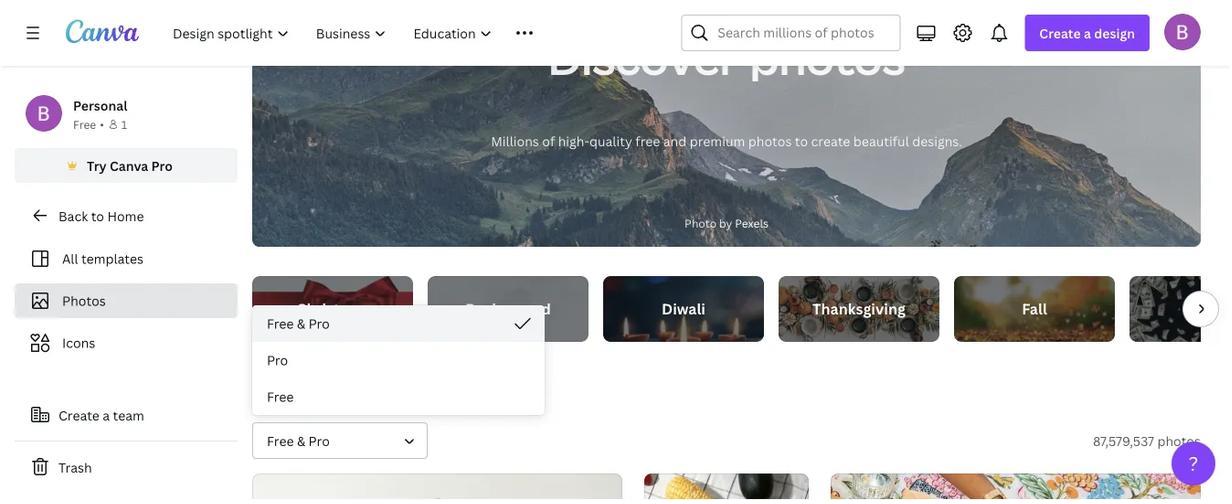 Task type: vqa. For each thing, say whether or not it's contained in the screenshot.
content inside the SUMMARY: WE RETAIN YOUR PROFILE INFORMATION AND USER CONTENT FOR THE PURPOSE OF PROVIDING OUR SERVICE TO YOU AND TO COMPLY WITH OUR LEGAL AND REGULATORY OBLIGATIONS.
no



Task type: locate. For each thing, give the bounding box(es) containing it.
create for create a design
[[1040, 24, 1082, 42]]

a left "design"
[[1085, 24, 1092, 42]]

create inside create a design dropdown button
[[1040, 24, 1082, 42]]

a for team
[[103, 407, 110, 424]]

designs.
[[913, 132, 963, 150]]

photos up ?
[[1158, 432, 1202, 449]]

2 & from the top
[[297, 432, 306, 449]]

0 vertical spatial a
[[1085, 24, 1092, 42]]

1 horizontal spatial a
[[1085, 24, 1092, 42]]

1 & from the top
[[297, 315, 306, 332]]

a inside dropdown button
[[1085, 24, 1092, 42]]

icons link
[[26, 326, 227, 360]]

0 horizontal spatial a
[[103, 407, 110, 424]]

1 vertical spatial to
[[91, 207, 104, 225]]

to left create
[[795, 132, 809, 150]]

quality
[[590, 132, 633, 150]]

pro inside free & pro dropdown button
[[309, 432, 330, 449]]

? button
[[1172, 442, 1216, 486]]

a for design
[[1085, 24, 1092, 42]]

free & pro inside dropdown button
[[267, 432, 330, 449]]

1 free & pro from the top
[[267, 315, 330, 332]]

all
[[62, 250, 78, 268]]

photos
[[62, 292, 106, 310]]

1 horizontal spatial to
[[795, 132, 809, 150]]

millions
[[491, 132, 539, 150]]

photo by pexels
[[685, 215, 769, 230]]

0 horizontal spatial create
[[59, 407, 100, 424]]

None search field
[[682, 15, 901, 51]]

free inside button
[[267, 315, 294, 332]]

create
[[812, 132, 851, 150]]

free & pro up the trending
[[267, 315, 330, 332]]

create inside create a team button
[[59, 407, 100, 424]]

1
[[122, 117, 127, 132]]

1 vertical spatial a
[[103, 407, 110, 424]]

free left christmas
[[267, 315, 294, 332]]

millions of high-quality free and premium photos to create beautiful designs.
[[491, 132, 963, 150]]

money link
[[1130, 276, 1231, 342]]

to
[[795, 132, 809, 150], [91, 207, 104, 225]]

beautiful
[[854, 132, 910, 150]]

free inside "button"
[[267, 388, 294, 405]]

a inside button
[[103, 407, 110, 424]]

2 free & pro from the top
[[267, 432, 330, 449]]

1 vertical spatial create
[[59, 407, 100, 424]]

try canva pro button
[[15, 148, 238, 183]]

0 vertical spatial create
[[1040, 24, 1082, 42]]

create for create a team
[[59, 407, 100, 424]]

list box
[[252, 305, 545, 415]]

try canva pro
[[87, 157, 173, 174]]

background
[[466, 299, 551, 319]]

pro
[[151, 157, 173, 174], [309, 315, 330, 332], [267, 351, 288, 369], [309, 432, 330, 449]]

discover
[[548, 27, 741, 87]]

free & pro
[[267, 315, 330, 332], [267, 432, 330, 449]]

background link
[[428, 276, 589, 342]]

photos down free & pro option
[[351, 371, 429, 401]]

to right back
[[91, 207, 104, 225]]

trending
[[252, 371, 347, 401]]

back to home link
[[15, 198, 238, 234]]

create
[[1040, 24, 1082, 42], [59, 407, 100, 424]]

fall link
[[955, 276, 1116, 342]]

photos up create
[[750, 27, 906, 87]]

home
[[107, 207, 144, 225]]

&
[[297, 315, 306, 332], [297, 432, 306, 449]]

free inside dropdown button
[[267, 432, 294, 449]]

a left team
[[103, 407, 110, 424]]

free up free & pro dropdown button
[[267, 388, 294, 405]]

trash
[[59, 459, 92, 476]]

photos
[[750, 27, 906, 87], [749, 132, 792, 150], [351, 371, 429, 401], [1158, 432, 1202, 449]]

pro inside pro button
[[267, 351, 288, 369]]

free & pro option
[[252, 305, 545, 342]]

& up the trending
[[297, 315, 306, 332]]

1 vertical spatial &
[[297, 432, 306, 449]]

free button
[[252, 379, 545, 415]]

0 vertical spatial &
[[297, 315, 306, 332]]

free & pro inside button
[[267, 315, 330, 332]]

photos for discover photos
[[750, 27, 906, 87]]

free & pro down the trending
[[267, 432, 330, 449]]

0 vertical spatial free & pro
[[267, 315, 330, 332]]

to inside the back to home link
[[91, 207, 104, 225]]

diwali
[[662, 299, 706, 319]]

1 horizontal spatial create
[[1040, 24, 1082, 42]]

& down the trending
[[297, 432, 306, 449]]

?
[[1189, 450, 1199, 476]]

top level navigation element
[[161, 15, 638, 51], [161, 15, 638, 51]]

discover photos
[[548, 27, 906, 87]]

premium
[[690, 132, 746, 150]]

thanksgiving link
[[779, 276, 940, 342]]

canva
[[110, 157, 148, 174]]

create left "design"
[[1040, 24, 1082, 42]]

1 vertical spatial free & pro
[[267, 432, 330, 449]]

create left team
[[59, 407, 100, 424]]

0 horizontal spatial to
[[91, 207, 104, 225]]

a
[[1085, 24, 1092, 42], [103, 407, 110, 424]]

photos right premium
[[749, 132, 792, 150]]

create a team
[[59, 407, 144, 424]]

87,579,537 photos
[[1094, 432, 1202, 449]]

free down the trending
[[267, 432, 294, 449]]

87,579,537
[[1094, 432, 1155, 449]]

free
[[73, 117, 96, 132], [267, 315, 294, 332], [267, 388, 294, 405], [267, 432, 294, 449]]



Task type: describe. For each thing, give the bounding box(es) containing it.
free •
[[73, 117, 104, 132]]

templates
[[81, 250, 144, 268]]

bob builder image
[[1165, 13, 1202, 50]]

photos for trending photos
[[351, 371, 429, 401]]

all templates link
[[26, 241, 227, 276]]

personal
[[73, 96, 128, 114]]

list box containing free & pro
[[252, 305, 545, 415]]

0 vertical spatial to
[[795, 132, 809, 150]]

icons
[[62, 334, 95, 352]]

christmas
[[297, 299, 369, 319]]

money
[[1186, 299, 1231, 319]]

pro inside try canva pro button
[[151, 157, 173, 174]]

women protesting together image
[[252, 474, 623, 500]]

create a design button
[[1026, 15, 1150, 51]]

high-
[[558, 132, 590, 150]]

design
[[1095, 24, 1136, 42]]

free & pro button
[[252, 423, 428, 459]]

trending photos
[[252, 371, 429, 401]]

pexels
[[736, 215, 769, 230]]

free
[[636, 132, 661, 150]]

thanksgiving
[[813, 299, 906, 319]]

free left • at left
[[73, 117, 96, 132]]

create a design
[[1040, 24, 1136, 42]]

& inside dropdown button
[[297, 432, 306, 449]]

pro button
[[252, 342, 545, 379]]

& inside button
[[297, 315, 306, 332]]

back
[[59, 207, 88, 225]]

team
[[113, 407, 144, 424]]

christmas link
[[252, 276, 413, 342]]

and
[[664, 132, 687, 150]]

photos for 87,579,537 photos
[[1158, 432, 1202, 449]]

free & pro button
[[252, 305, 545, 342]]

all templates
[[62, 250, 144, 268]]

of
[[543, 132, 555, 150]]

photo
[[685, 215, 717, 230]]

assortment of fruits and vegetables image
[[645, 474, 809, 500]]

create a team button
[[15, 397, 238, 433]]

back to home
[[59, 207, 144, 225]]

Search search field
[[718, 16, 889, 50]]

by
[[720, 215, 733, 230]]

trash link
[[15, 449, 238, 486]]

diwali link
[[604, 276, 765, 342]]

pro inside free & pro button
[[309, 315, 330, 332]]

•
[[100, 117, 104, 132]]

try
[[87, 157, 107, 174]]

fall
[[1023, 299, 1048, 319]]



